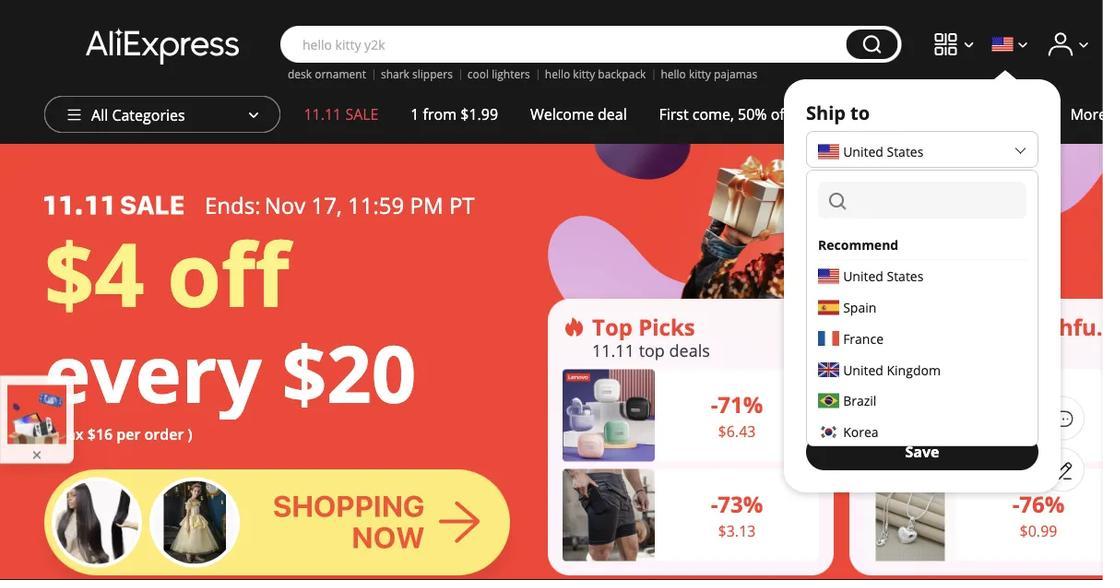 Task type: describe. For each thing, give the bounding box(es) containing it.
- for 71%
[[711, 390, 718, 420]]

choice
[[822, 104, 869, 124]]

pajamas
[[714, 66, 758, 82]]

- for 76%
[[1013, 490, 1020, 520]]

welcome deal
[[531, 104, 627, 124]]

deal
[[598, 104, 627, 124]]

1 united from the top
[[844, 143, 884, 161]]

shark slippers link
[[381, 66, 453, 82]]

categories
[[112, 105, 185, 125]]

$20
[[282, 319, 417, 426]]

brazil
[[844, 393, 877, 410]]

per
[[117, 425, 141, 444]]

nov
[[265, 190, 306, 220]]

ship
[[807, 100, 846, 125]]

2 united from the top
[[844, 268, 884, 285]]

1 from $1.99
[[411, 104, 499, 124]]

11.11 sale
[[304, 104, 379, 124]]

2 states from the top
[[887, 268, 924, 285]]

to
[[851, 100, 871, 125]]

ends: nov 17, 11:59 pm pt
[[205, 190, 475, 220]]

pt
[[449, 190, 475, 220]]

-76% $0.99
[[1013, 490, 1065, 541]]

save
[[906, 442, 940, 462]]

73%
[[718, 490, 764, 520]]

hello kitty pajamas
[[661, 66, 758, 82]]

hello kitty backpack link
[[545, 66, 646, 82]]

top
[[593, 312, 633, 342]]

$26.08
[[1016, 422, 1062, 442]]

( inside every $20 ( max $16 per order )
[[44, 425, 49, 444]]

$6.43
[[719, 422, 756, 442]]

ship to
[[807, 100, 871, 125]]

every
[[44, 319, 262, 426]]

product image image for -63%
[[876, 370, 946, 462]]

3 united from the top
[[844, 361, 884, 379]]

hello kitty pajamas link
[[661, 66, 758, 82]]

-71% $6.43
[[711, 390, 764, 442]]

choice link
[[806, 96, 885, 133]]

product image image for -76%
[[876, 469, 946, 562]]

language
[[807, 270, 895, 295]]

1 states from the top
[[887, 143, 924, 161]]

confident
[[894, 312, 1003, 342]]

spain
[[844, 299, 877, 317]]

- for 73%
[[711, 490, 718, 520]]

kitty for backpack
[[574, 66, 596, 82]]

) inside every $20 ( max $16 per order )
[[188, 425, 192, 444]]

welcome deal link
[[515, 96, 643, 133]]

hello kitty y2k text field
[[294, 35, 838, 54]]

cool
[[468, 66, 489, 82]]

desk
[[288, 66, 312, 82]]

17,
[[311, 190, 342, 220]]

1
[[411, 104, 419, 124]]

eur ( euro )
[[819, 393, 889, 410]]

top
[[639, 339, 665, 362]]

first
[[660, 104, 689, 124]]

ornament
[[315, 66, 366, 82]]

all
[[91, 105, 108, 125]]

all categories
[[91, 105, 185, 125]]

kingdom
[[887, 361, 941, 379]]

11.11 sale link
[[288, 96, 395, 133]]

0 vertical spatial (
[[847, 393, 850, 410]]

shark
[[381, 66, 410, 82]]

2 alabama from the top
[[819, 230, 872, 248]]

lighters
[[492, 66, 531, 82]]

shark slippers
[[381, 66, 453, 82]]

from
[[423, 104, 457, 124]]

hello for hello kitty pajamas
[[661, 66, 687, 82]]

currency
[[807, 351, 890, 376]]

top picks
[[593, 312, 696, 342]]

$3.13
[[719, 521, 756, 541]]



Task type: locate. For each thing, give the bounding box(es) containing it.
- inside -71% $6.43
[[711, 390, 718, 420]]

2 hello from the left
[[661, 66, 687, 82]]

desk ornament
[[288, 66, 366, 82]]

united states
[[844, 143, 924, 161], [844, 268, 924, 285]]

-63% $26.08
[[1013, 390, 1065, 442]]

alabama up recommend
[[819, 186, 872, 204]]

order
[[145, 425, 184, 444]]

product image image for -71%
[[563, 370, 655, 462]]

2 united states from the top
[[844, 268, 924, 285]]

( right eur
[[847, 393, 850, 410]]

every $20 ( max $16 per order )
[[44, 319, 417, 444]]

united
[[844, 143, 884, 161], [844, 268, 884, 285], [844, 361, 884, 379]]

pm
[[410, 190, 444, 220]]

None button
[[847, 30, 899, 59]]

11.11 top deals
[[593, 339, 711, 362]]

11.11 left top
[[593, 339, 635, 362]]

-73% $3.13
[[711, 490, 764, 541]]

76%
[[1020, 490, 1065, 520]]

icon image for top picks
[[563, 316, 585, 338]]

1 horizontal spatial kitty
[[689, 66, 711, 82]]

$1.99
[[461, 104, 499, 124]]

50%
[[738, 104, 767, 124]]

1 vertical spatial (
[[44, 425, 49, 444]]

product image image for -73%
[[563, 469, 655, 562]]

0 vertical spatial united
[[844, 143, 884, 161]]

) right the "euro"
[[885, 393, 889, 410]]

0 horizontal spatial 11.11
[[304, 104, 342, 124]]

ends:
[[205, 190, 261, 220]]

63%
[[1020, 390, 1065, 420]]

1 vertical spatial united states
[[844, 268, 924, 285]]

eur
[[819, 393, 843, 410]]

- inside -63% $26.08
[[1013, 390, 1020, 420]]

product image image
[[563, 370, 655, 462], [876, 370, 946, 462], [563, 469, 655, 562], [876, 469, 946, 562]]

0 vertical spatial united states
[[844, 143, 924, 161]]

1 horizontal spatial 11.11
[[593, 339, 635, 362]]

more
[[1071, 104, 1104, 124]]

1 alabama from the top
[[819, 186, 872, 204]]

slippers
[[413, 66, 453, 82]]

max
[[53, 425, 84, 444]]

$4
[[44, 213, 144, 333]]

kitty for pajamas
[[689, 66, 711, 82]]

1 kitty from the left
[[574, 66, 596, 82]]

euro
[[854, 393, 882, 410]]

0 vertical spatial alabama
[[819, 186, 872, 204]]

1 vertical spatial alabama
[[819, 230, 872, 248]]

united down the to
[[844, 143, 884, 161]]

1 vertical spatial )
[[188, 425, 192, 444]]

2 kitty from the left
[[689, 66, 711, 82]]

alabama
[[819, 186, 872, 204], [819, 230, 872, 248]]

hello down hello kitty y2k text field
[[545, 66, 571, 82]]

hello
[[545, 66, 571, 82], [661, 66, 687, 82]]

1 from $1.99 link
[[395, 96, 515, 133]]

71%
[[718, 390, 764, 420]]

first come, 50% off link
[[643, 96, 806, 133]]

united states down the to
[[844, 143, 924, 161]]

11.11 for 11.11 sale
[[304, 104, 342, 124]]

(
[[847, 393, 850, 410], [44, 425, 49, 444]]

hello kitty backpack
[[545, 66, 646, 82]]

icon image right english
[[865, 316, 887, 338]]

deals
[[670, 339, 711, 362]]

- inside -73% $3.13
[[711, 490, 718, 520]]

united down 'france'
[[844, 361, 884, 379]]

1 united states from the top
[[844, 143, 924, 161]]

1 icon image from the left
[[563, 316, 585, 338]]

close image
[[30, 448, 44, 463]]

0 horizontal spatial icon image
[[563, 316, 585, 338]]

None field
[[819, 182, 1027, 219]]

0 vertical spatial off
[[771, 104, 790, 124]]

1 vertical spatial united
[[844, 268, 884, 285]]

1 vertical spatial 11.11
[[593, 339, 635, 362]]

11:59
[[348, 190, 405, 220]]

$0.99
[[1020, 521, 1058, 541]]

united kingdom
[[844, 361, 941, 379]]

off
[[771, 104, 790, 124], [167, 213, 289, 333]]

( left max
[[44, 425, 49, 444]]

0 vertical spatial 11.11
[[304, 104, 342, 124]]

sale
[[346, 104, 379, 124]]

icon image for confident youthful
[[865, 316, 887, 338]]

hello up first
[[661, 66, 687, 82]]

11.11
[[304, 104, 342, 124], [593, 339, 635, 362]]

first come, 50% off
[[660, 104, 790, 124]]

pop picture image
[[7, 386, 66, 445]]

- for 63%
[[1013, 390, 1020, 420]]

0 horizontal spatial kitty
[[574, 66, 596, 82]]

0 horizontal spatial hello
[[545, 66, 571, 82]]

2 vertical spatial united
[[844, 361, 884, 379]]

united states up spain
[[844, 268, 924, 285]]

1 vertical spatial off
[[167, 213, 289, 333]]

0 vertical spatial )
[[885, 393, 889, 410]]

united up spain
[[844, 268, 884, 285]]

11.11 left sale
[[304, 104, 342, 124]]

cool lighters
[[468, 66, 531, 82]]

2 icon image from the left
[[865, 316, 887, 338]]

desk ornament link
[[288, 66, 366, 82]]

0 horizontal spatial )
[[188, 425, 192, 444]]

hello for hello kitty backpack
[[545, 66, 571, 82]]

backpack
[[598, 66, 646, 82]]

english
[[819, 312, 862, 329]]

1 horizontal spatial (
[[847, 393, 850, 410]]

picks
[[639, 312, 696, 342]]

- inside the -76% $0.99
[[1013, 490, 1020, 520]]

come,
[[693, 104, 735, 124]]

alabama up language
[[819, 230, 872, 248]]

1 vertical spatial states
[[887, 268, 924, 285]]

cool lighters link
[[468, 66, 531, 82]]

1 horizontal spatial off
[[771, 104, 790, 124]]

1 hello from the left
[[545, 66, 571, 82]]

youthful
[[1009, 312, 1104, 342]]

1 horizontal spatial )
[[885, 393, 889, 410]]

)
[[885, 393, 889, 410], [188, 425, 192, 444]]

france
[[844, 330, 884, 348]]

) right the order
[[188, 425, 192, 444]]

recommend
[[819, 236, 899, 253]]

kitty left pajamas
[[689, 66, 711, 82]]

kitty down hello kitty y2k text field
[[574, 66, 596, 82]]

11.11 for 11.11 top deals
[[593, 339, 635, 362]]

$4 off
[[44, 213, 289, 333]]

welcome
[[531, 104, 594, 124]]

0 horizontal spatial off
[[167, 213, 289, 333]]

states
[[887, 143, 924, 161], [887, 268, 924, 285]]

korea
[[844, 424, 879, 441]]

kitty
[[574, 66, 596, 82], [689, 66, 711, 82]]

icon image
[[563, 316, 585, 338], [865, 316, 887, 338]]

-
[[711, 390, 718, 420], [1013, 390, 1020, 420], [711, 490, 718, 520], [1013, 490, 1020, 520]]

confident youthful
[[894, 312, 1104, 342]]

1 horizontal spatial icon image
[[865, 316, 887, 338]]

$16
[[87, 425, 113, 444]]

0 horizontal spatial (
[[44, 425, 49, 444]]

icon image left top
[[563, 316, 585, 338]]

1 horizontal spatial hello
[[661, 66, 687, 82]]

0 vertical spatial states
[[887, 143, 924, 161]]



Task type: vqa. For each thing, say whether or not it's contained in the screenshot.
SITEMAP
no



